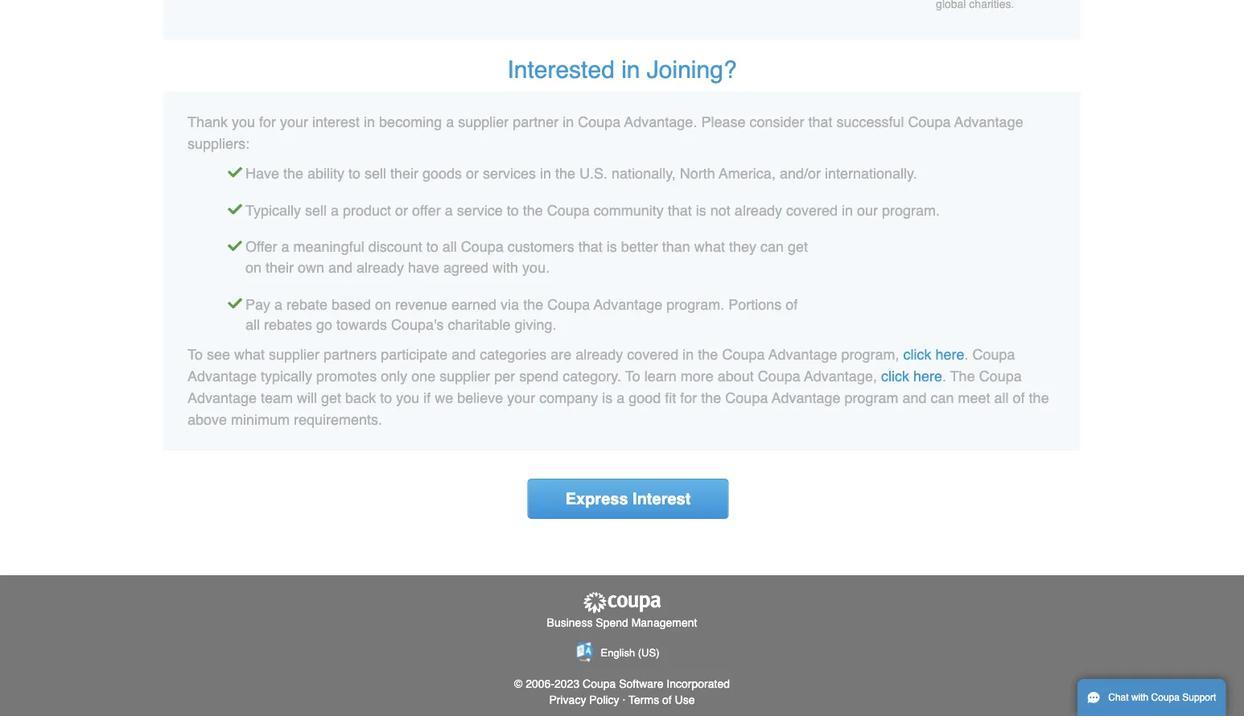 Task type: describe. For each thing, give the bounding box(es) containing it.
good
[[629, 389, 661, 406]]

believe
[[457, 389, 503, 406]]

interest
[[633, 490, 691, 508]]

1 vertical spatial click
[[881, 368, 909, 384]]

0 vertical spatial click here link
[[903, 346, 964, 362]]

to inside the offer a meaningful discount to all coupa customers that is better than what they can get on their own and already have agreed with you.
[[426, 239, 438, 255]]

will
[[297, 389, 317, 406]]

partner
[[513, 114, 559, 130]]

giving.
[[515, 317, 556, 333]]

2 horizontal spatial already
[[735, 202, 782, 218]]

portions
[[728, 296, 782, 313]]

service
[[457, 202, 503, 218]]

all inside the offer a meaningful discount to all coupa customers that is better than what they can get on their own and already have agreed with you.
[[442, 239, 457, 255]]

use
[[675, 693, 695, 706]]

the
[[950, 368, 975, 384]]

their inside the offer a meaningful discount to all coupa customers that is better than what they can get on their own and already have agreed with you.
[[265, 259, 294, 276]]

ability
[[307, 165, 344, 182]]

revenue
[[395, 296, 447, 313]]

click here
[[881, 368, 942, 384]]

supplier inside . coupa advantage typically promotes only one supplier per spend category. to learn more about coupa advantage,
[[439, 368, 490, 384]]

advantage inside thank you for your interest in becoming a supplier partner in coupa advantage. please consider that successful coupa advantage suppliers:
[[954, 114, 1023, 130]]

rebate
[[286, 296, 327, 313]]

0 vertical spatial to
[[187, 346, 203, 362]]

the up "more"
[[698, 346, 718, 362]]

per
[[494, 368, 515, 384]]

terms of use
[[629, 693, 695, 706]]

advantage inside . coupa advantage typically promotes only one supplier per spend category. to learn more about coupa advantage,
[[187, 368, 257, 384]]

1 horizontal spatial or
[[466, 165, 479, 182]]

2006-
[[526, 677, 554, 690]]

business
[[547, 616, 593, 629]]

the inside 'pay a rebate based on revenue earned via the coupa advantage program. portions of all rebates go towards coupa's charitable giving.'
[[523, 296, 543, 313]]

own
[[298, 259, 324, 276]]

fit
[[665, 389, 676, 406]]

support
[[1182, 692, 1216, 703]]

. for the
[[942, 368, 946, 384]]

incorporated
[[667, 677, 730, 690]]

1 vertical spatial click here link
[[881, 368, 942, 384]]

select image for offer
[[228, 237, 242, 251]]

can inside . the coupa advantage team will get back to you if we believe your company is a good fit for the coupa advantage program and can meet all of the above minimum requirements.
[[931, 389, 954, 406]]

english (us)
[[601, 647, 659, 659]]

coupa supplier portal image
[[582, 591, 662, 614]]

1 horizontal spatial sell
[[364, 165, 386, 182]]

earned
[[451, 296, 497, 313]]

1 vertical spatial what
[[234, 346, 265, 362]]

coupa down about
[[725, 389, 768, 406]]

please
[[701, 114, 745, 130]]

policy
[[589, 693, 619, 706]]

community
[[594, 202, 664, 218]]

0 vertical spatial is
[[696, 202, 706, 218]]

agreed
[[443, 259, 489, 276]]

express interest link
[[527, 479, 729, 519]]

management
[[631, 616, 697, 629]]

1 vertical spatial supplier
[[269, 346, 320, 362]]

your inside thank you for your interest in becoming a supplier partner in coupa advantage. please consider that successful coupa advantage suppliers:
[[280, 114, 308, 130]]

meaningful
[[293, 239, 364, 255]]

you inside thank you for your interest in becoming a supplier partner in coupa advantage. please consider that successful coupa advantage suppliers:
[[232, 114, 255, 130]]

in right services
[[540, 165, 551, 182]]

see
[[207, 346, 230, 362]]

spend
[[596, 616, 628, 629]]

0 vertical spatial click
[[903, 346, 931, 362]]

express interest
[[565, 490, 691, 508]]

have
[[245, 165, 279, 182]]

to right the ability
[[348, 165, 360, 182]]

the down "more"
[[701, 389, 721, 406]]

0 vertical spatial here
[[935, 346, 964, 362]]

(us)
[[638, 647, 659, 659]]

1 horizontal spatial their
[[390, 165, 418, 182]]

in right interest
[[364, 114, 375, 130]]

. coupa advantage typically promotes only one supplier per spend category. to learn more about coupa advantage,
[[187, 346, 1015, 384]]

of inside 'pay a rebate based on revenue earned via the coupa advantage program. portions of all rebates go towards coupa's charitable giving.'
[[786, 296, 798, 313]]

back
[[345, 389, 376, 406]]

meet
[[958, 389, 990, 406]]

that inside the offer a meaningful discount to all coupa customers that is better than what they can get on their own and already have agreed with you.
[[578, 239, 603, 255]]

we
[[435, 389, 453, 406]]

categories
[[480, 346, 547, 362]]

nationally,
[[612, 165, 676, 182]]

more
[[681, 368, 714, 384]]

the right meet
[[1029, 389, 1049, 406]]

in right the partner
[[563, 114, 574, 130]]

to see what supplier partners participate and categories are already covered in the coupa advantage program, click here
[[187, 346, 964, 362]]

business spend management
[[547, 616, 697, 629]]

are
[[551, 346, 572, 362]]

thank
[[187, 114, 228, 130]]

company
[[539, 389, 598, 406]]

interest
[[312, 114, 360, 130]]

better
[[621, 239, 658, 255]]

of inside . the coupa advantage team will get back to you if we believe your company is a good fit for the coupa advantage program and can meet all of the above minimum requirements.
[[1013, 389, 1025, 406]]

internationally.
[[825, 165, 917, 182]]

1 vertical spatial here
[[913, 368, 942, 384]]

express
[[565, 490, 628, 508]]

partners
[[324, 346, 377, 362]]

spend
[[519, 368, 559, 384]]

participate
[[381, 346, 448, 362]]

0 horizontal spatial covered
[[627, 346, 679, 362]]

the right have in the left top of the page
[[283, 165, 303, 182]]

1 horizontal spatial program.
[[882, 202, 940, 218]]

coupa up meet
[[979, 368, 1022, 384]]

have
[[408, 259, 439, 276]]

coupa's
[[391, 317, 444, 333]]

advantage,
[[804, 368, 877, 384]]

chat
[[1108, 692, 1129, 703]]

coupa up policy
[[583, 677, 616, 690]]

charitable
[[448, 317, 511, 333]]

minimum
[[231, 411, 290, 428]]

©
[[514, 677, 523, 690]]

via
[[501, 296, 519, 313]]

offer
[[245, 239, 277, 255]]

requirements.
[[294, 411, 382, 428]]

chat with coupa support
[[1108, 692, 1216, 703]]

coupa up "the"
[[972, 346, 1015, 362]]

terms of use link
[[629, 693, 695, 706]]

you inside . the coupa advantage team will get back to you if we believe your company is a good fit for the coupa advantage program and can meet all of the above minimum requirements.
[[396, 389, 419, 406]]



Task type: vqa. For each thing, say whether or not it's contained in the screenshot.
you
yes



Task type: locate. For each thing, give the bounding box(es) containing it.
our
[[857, 202, 878, 218]]

select image left offer
[[228, 237, 242, 251]]

you left if
[[396, 389, 419, 406]]

0 horizontal spatial or
[[395, 202, 408, 218]]

their
[[390, 165, 418, 182], [265, 259, 294, 276]]

0 vertical spatial select image
[[228, 200, 242, 214]]

can down "the"
[[931, 389, 954, 406]]

customers
[[508, 239, 574, 255]]

and down charitable
[[452, 346, 476, 362]]

get up requirements.
[[321, 389, 341, 406]]

2 horizontal spatial all
[[994, 389, 1009, 406]]

on inside the offer a meaningful discount to all coupa customers that is better than what they can get on their own and already have agreed with you.
[[245, 259, 261, 276]]

is down the category.
[[602, 389, 613, 406]]

0 horizontal spatial and
[[328, 259, 352, 276]]

1 vertical spatial on
[[375, 296, 391, 313]]

for right fit
[[680, 389, 697, 406]]

1 vertical spatial of
[[1013, 389, 1025, 406]]

0 vertical spatial their
[[390, 165, 418, 182]]

that right consider on the top right of page
[[808, 114, 832, 130]]

pay a rebate based on revenue earned via the coupa advantage program. portions of all rebates go towards coupa's charitable giving.
[[245, 296, 798, 333]]

promotes
[[316, 368, 377, 384]]

above
[[187, 411, 227, 428]]

team
[[261, 389, 293, 406]]

1 horizontal spatial your
[[507, 389, 535, 406]]

1 vertical spatial select image
[[228, 294, 242, 309]]

your
[[280, 114, 308, 130], [507, 389, 535, 406]]

your inside . the coupa advantage team will get back to you if we believe your company is a good fit for the coupa advantage program and can meet all of the above minimum requirements.
[[507, 389, 535, 406]]

services
[[483, 165, 536, 182]]

to inside . coupa advantage typically promotes only one supplier per spend category. to learn more about coupa advantage,
[[625, 368, 640, 384]]

here left "the"
[[913, 368, 942, 384]]

what left they
[[694, 239, 725, 255]]

click here link up click here on the bottom right
[[903, 346, 964, 362]]

what right see
[[234, 346, 265, 362]]

get right they
[[788, 239, 808, 255]]

offer
[[412, 202, 441, 218]]

discount
[[368, 239, 422, 255]]

rebates
[[264, 317, 312, 333]]

coupa up u.s.
[[578, 114, 621, 130]]

already down discount
[[356, 259, 404, 276]]

0 horizontal spatial get
[[321, 389, 341, 406]]

0 vertical spatial on
[[245, 259, 261, 276]]

all down pay
[[245, 317, 260, 333]]

to up good
[[625, 368, 640, 384]]

in up advantage.
[[621, 56, 640, 84]]

0 horizontal spatial already
[[356, 259, 404, 276]]

1 vertical spatial already
[[356, 259, 404, 276]]

© 2006-2023 coupa software incorporated
[[514, 677, 730, 690]]

0 vertical spatial you
[[232, 114, 255, 130]]

all right meet
[[994, 389, 1009, 406]]

select image left typically
[[228, 200, 242, 214]]

to down the only
[[380, 389, 392, 406]]

1 select image from the top
[[228, 163, 242, 178]]

1 horizontal spatial covered
[[786, 202, 838, 218]]

in left our
[[842, 202, 853, 218]]

1 horizontal spatial for
[[680, 389, 697, 406]]

0 horizontal spatial you
[[232, 114, 255, 130]]

. inside . coupa advantage typically promotes only one supplier per spend category. to learn more about coupa advantage,
[[964, 346, 968, 362]]

all inside . the coupa advantage team will get back to you if we believe your company is a good fit for the coupa advantage program and can meet all of the above minimum requirements.
[[994, 389, 1009, 406]]

get inside the offer a meaningful discount to all coupa customers that is better than what they can get on their own and already have agreed with you.
[[788, 239, 808, 255]]

select image
[[228, 200, 242, 214], [228, 237, 242, 251]]

0 vertical spatial can
[[760, 239, 784, 255]]

0 vertical spatial already
[[735, 202, 782, 218]]

typically sell a product or offer a service to the coupa community that is not already covered in our program.
[[245, 202, 940, 218]]

sell down the ability
[[305, 202, 327, 218]]

to left see
[[187, 346, 203, 362]]

1 vertical spatial to
[[625, 368, 640, 384]]

on
[[245, 259, 261, 276], [375, 296, 391, 313]]

2 horizontal spatial of
[[1013, 389, 1025, 406]]

to up have
[[426, 239, 438, 255]]

1 vertical spatial all
[[245, 317, 260, 333]]

you
[[232, 114, 255, 130], [396, 389, 419, 406]]

coupa inside the offer a meaningful discount to all coupa customers that is better than what they can get on their own and already have agreed with you.
[[461, 239, 504, 255]]

0 vertical spatial .
[[964, 346, 968, 362]]

1 vertical spatial sell
[[305, 202, 327, 218]]

english
[[601, 647, 635, 659]]

0 vertical spatial your
[[280, 114, 308, 130]]

2 vertical spatial already
[[576, 346, 623, 362]]

coupa
[[578, 114, 621, 130], [908, 114, 951, 130], [547, 202, 590, 218], [461, 239, 504, 255], [547, 296, 590, 313], [722, 346, 765, 362], [972, 346, 1015, 362], [758, 368, 800, 384], [979, 368, 1022, 384], [725, 389, 768, 406], [583, 677, 616, 690], [1151, 692, 1180, 703]]

for inside . the coupa advantage team will get back to you if we believe your company is a good fit for the coupa advantage program and can meet all of the above minimum requirements.
[[680, 389, 697, 406]]

typically
[[261, 368, 312, 384]]

1 vertical spatial with
[[1131, 692, 1148, 703]]

1 vertical spatial you
[[396, 389, 419, 406]]

in up "more"
[[683, 346, 694, 362]]

1 vertical spatial covered
[[627, 346, 679, 362]]

your left interest
[[280, 114, 308, 130]]

and/or
[[780, 165, 821, 182]]

their left goods
[[390, 165, 418, 182]]

1 horizontal spatial you
[[396, 389, 419, 406]]

program
[[844, 389, 898, 406]]

1 horizontal spatial that
[[668, 202, 692, 218]]

is left not
[[696, 202, 706, 218]]

and down meaningful in the left of the page
[[328, 259, 352, 276]]

. the coupa advantage team will get back to you if we believe your company is a good fit for the coupa advantage program and can meet all of the above minimum requirements.
[[187, 368, 1049, 428]]

1 vertical spatial their
[[265, 259, 294, 276]]

click up program
[[881, 368, 909, 384]]

1 vertical spatial is
[[607, 239, 617, 255]]

joining?
[[647, 56, 737, 84]]

0 vertical spatial for
[[259, 114, 276, 130]]

2 vertical spatial and
[[902, 389, 927, 406]]

on down offer
[[245, 259, 261, 276]]

. for coupa
[[964, 346, 968, 362]]

successful
[[836, 114, 904, 130]]

1 horizontal spatial all
[[442, 239, 457, 255]]

1 select image from the top
[[228, 200, 242, 214]]

coupa right successful
[[908, 114, 951, 130]]

suppliers:
[[187, 136, 249, 152]]

program,
[[841, 346, 899, 362]]

the
[[283, 165, 303, 182], [555, 165, 575, 182], [523, 202, 543, 218], [523, 296, 543, 313], [698, 346, 718, 362], [701, 389, 721, 406], [1029, 389, 1049, 406]]

for inside thank you for your interest in becoming a supplier partner in coupa advantage. please consider that successful coupa advantage suppliers:
[[259, 114, 276, 130]]

0 horizontal spatial sell
[[305, 202, 327, 218]]

they
[[729, 239, 756, 255]]

already
[[735, 202, 782, 218], [356, 259, 404, 276], [576, 346, 623, 362]]

get inside . the coupa advantage team will get back to you if we believe your company is a good fit for the coupa advantage program and can meet all of the above minimum requirements.
[[321, 389, 341, 406]]

a inside 'pay a rebate based on revenue earned via the coupa advantage program. portions of all rebates go towards coupa's charitable giving.'
[[274, 296, 282, 313]]

with left you.
[[493, 259, 518, 276]]

0 horizontal spatial .
[[942, 368, 946, 384]]

you up suppliers:
[[232, 114, 255, 130]]

of
[[786, 296, 798, 313], [1013, 389, 1025, 406], [662, 693, 672, 706]]

the up customers
[[523, 202, 543, 218]]

2023
[[554, 677, 580, 690]]

coupa inside 'pay a rebate based on revenue earned via the coupa advantage program. portions of all rebates go towards coupa's charitable giving.'
[[547, 296, 590, 313]]

about
[[718, 368, 754, 384]]

with inside the offer a meaningful discount to all coupa customers that is better than what they can get on their own and already have agreed with you.
[[493, 259, 518, 276]]

a inside . the coupa advantage team will get back to you if we believe your company is a good fit for the coupa advantage program and can meet all of the above minimum requirements.
[[617, 389, 625, 406]]

interested in joining?
[[507, 56, 737, 84]]

or
[[466, 165, 479, 182], [395, 202, 408, 218]]

0 vertical spatial of
[[786, 296, 798, 313]]

1 vertical spatial select image
[[228, 237, 242, 251]]

supplier up believe
[[439, 368, 490, 384]]

here up "the"
[[935, 346, 964, 362]]

. inside . the coupa advantage team will get back to you if we believe your company is a good fit for the coupa advantage program and can meet all of the above minimum requirements.
[[942, 368, 946, 384]]

0 vertical spatial get
[[788, 239, 808, 255]]

1 horizontal spatial with
[[1131, 692, 1148, 703]]

0 horizontal spatial their
[[265, 259, 294, 276]]

coupa down have the ability to sell their goods or services in the u.s. nationally, north america, and/or internationally.
[[547, 202, 590, 218]]

0 vertical spatial and
[[328, 259, 352, 276]]

of right meet
[[1013, 389, 1025, 406]]

one
[[411, 368, 435, 384]]

america,
[[719, 165, 776, 182]]

to inside . the coupa advantage team will get back to you if we believe your company is a good fit for the coupa advantage program and can meet all of the above minimum requirements.
[[380, 389, 392, 406]]

can
[[760, 239, 784, 255], [931, 389, 954, 406]]

select image for pay
[[228, 294, 242, 309]]

0 horizontal spatial all
[[245, 317, 260, 333]]

1 vertical spatial and
[[452, 346, 476, 362]]

1 horizontal spatial can
[[931, 389, 954, 406]]

select image left have in the left top of the page
[[228, 163, 242, 178]]

covered up learn
[[627, 346, 679, 362]]

0 horizontal spatial of
[[662, 693, 672, 706]]

0 vertical spatial covered
[[786, 202, 838, 218]]

to right service
[[507, 202, 519, 218]]

select image left pay
[[228, 294, 242, 309]]

north
[[680, 165, 715, 182]]

product
[[343, 202, 391, 218]]

in
[[621, 56, 640, 84], [364, 114, 375, 130], [563, 114, 574, 130], [540, 165, 551, 182], [842, 202, 853, 218], [683, 346, 694, 362]]

0 vertical spatial or
[[466, 165, 479, 182]]

0 horizontal spatial program.
[[666, 296, 724, 313]]

1 horizontal spatial to
[[625, 368, 640, 384]]

all up agreed on the left top of page
[[442, 239, 457, 255]]

0 horizontal spatial can
[[760, 239, 784, 255]]

0 vertical spatial select image
[[228, 163, 242, 178]]

coupa up about
[[722, 346, 765, 362]]

of right portions
[[786, 296, 798, 313]]

coupa up agreed on the left top of page
[[461, 239, 504, 255]]

2 select image from the top
[[228, 237, 242, 251]]

their down offer
[[265, 259, 294, 276]]

0 vertical spatial what
[[694, 239, 725, 255]]

0 horizontal spatial with
[[493, 259, 518, 276]]

already up the category.
[[576, 346, 623, 362]]

0 horizontal spatial on
[[245, 259, 261, 276]]

go
[[316, 317, 332, 333]]

. up "the"
[[964, 346, 968, 362]]

0 vertical spatial with
[[493, 259, 518, 276]]

. left "the"
[[942, 368, 946, 384]]

2 vertical spatial all
[[994, 389, 1009, 406]]

a inside thank you for your interest in becoming a supplier partner in coupa advantage. please consider that successful coupa advantage suppliers:
[[446, 114, 454, 130]]

2 vertical spatial that
[[578, 239, 603, 255]]

consider
[[749, 114, 804, 130]]

is left "better"
[[607, 239, 617, 255]]

coupa left support
[[1151, 692, 1180, 703]]

click here link
[[903, 346, 964, 362], [881, 368, 942, 384]]

u.s.
[[579, 165, 608, 182]]

0 vertical spatial program.
[[882, 202, 940, 218]]

0 horizontal spatial your
[[280, 114, 308, 130]]

1 horizontal spatial get
[[788, 239, 808, 255]]

chat with coupa support button
[[1077, 679, 1226, 716]]

2 horizontal spatial that
[[808, 114, 832, 130]]

2 vertical spatial supplier
[[439, 368, 490, 384]]

interested
[[507, 56, 615, 84]]

select image
[[228, 163, 242, 178], [228, 294, 242, 309]]

1 vertical spatial for
[[680, 389, 697, 406]]

your down per
[[507, 389, 535, 406]]

based
[[331, 296, 371, 313]]

1 horizontal spatial what
[[694, 239, 725, 255]]

covered
[[786, 202, 838, 218], [627, 346, 679, 362]]

on inside 'pay a rebate based on revenue earned via the coupa advantage program. portions of all rebates go towards coupa's charitable giving.'
[[375, 296, 391, 313]]

coupa up giving. on the left of the page
[[547, 296, 590, 313]]

or right goods
[[466, 165, 479, 182]]

thank you for your interest in becoming a supplier partner in coupa advantage. please consider that successful coupa advantage suppliers:
[[187, 114, 1023, 152]]

1 vertical spatial program.
[[666, 296, 724, 313]]

already right not
[[735, 202, 782, 218]]

supplier inside thank you for your interest in becoming a supplier partner in coupa advantage. please consider that successful coupa advantage suppliers:
[[458, 114, 509, 130]]

1 horizontal spatial already
[[576, 346, 623, 362]]

program. inside 'pay a rebate based on revenue earned via the coupa advantage program. portions of all rebates go towards coupa's charitable giving.'
[[666, 296, 724, 313]]

can inside the offer a meaningful discount to all coupa customers that is better than what they can get on their own and already have agreed with you.
[[760, 239, 784, 255]]

of left use
[[662, 693, 672, 706]]

advantage.
[[624, 114, 697, 130]]

0 horizontal spatial for
[[259, 114, 276, 130]]

privacy policy link
[[549, 693, 619, 706]]

or left offer
[[395, 202, 408, 218]]

select image for typically
[[228, 200, 242, 214]]

all
[[442, 239, 457, 255], [245, 317, 260, 333], [994, 389, 1009, 406]]

is inside the offer a meaningful discount to all coupa customers that is better than what they can get on their own and already have agreed with you.
[[607, 239, 617, 255]]

only
[[381, 368, 407, 384]]

select image for have
[[228, 163, 242, 178]]

learn
[[644, 368, 676, 384]]

1 vertical spatial or
[[395, 202, 408, 218]]

on up towards
[[375, 296, 391, 313]]

1 vertical spatial .
[[942, 368, 946, 384]]

program. right our
[[882, 202, 940, 218]]

coupa right about
[[758, 368, 800, 384]]

the left u.s.
[[555, 165, 575, 182]]

program.
[[882, 202, 940, 218], [666, 296, 724, 313]]

a inside the offer a meaningful discount to all coupa customers that is better than what they can get on their own and already have agreed with you.
[[281, 239, 289, 255]]

coupa inside "button"
[[1151, 692, 1180, 703]]

0 vertical spatial sell
[[364, 165, 386, 182]]

0 horizontal spatial that
[[578, 239, 603, 255]]

supplier up the typically on the left bottom of the page
[[269, 346, 320, 362]]

what inside the offer a meaningful discount to all coupa customers that is better than what they can get on their own and already have agreed with you.
[[694, 239, 725, 255]]

covered down the and/or
[[786, 202, 838, 218]]

2 horizontal spatial and
[[902, 389, 927, 406]]

is inside . the coupa advantage team will get back to you if we believe your company is a good fit for the coupa advantage program and can meet all of the above minimum requirements.
[[602, 389, 613, 406]]

privacy
[[549, 693, 586, 706]]

2 vertical spatial is
[[602, 389, 613, 406]]

click
[[903, 346, 931, 362], [881, 368, 909, 384]]

0 horizontal spatial what
[[234, 346, 265, 362]]

and inside . the coupa advantage team will get back to you if we believe your company is a good fit for the coupa advantage program and can meet all of the above minimum requirements.
[[902, 389, 927, 406]]

click here link up program
[[881, 368, 942, 384]]

software
[[619, 677, 663, 690]]

program. left portions
[[666, 296, 724, 313]]

and down click here on the bottom right
[[902, 389, 927, 406]]

becoming
[[379, 114, 442, 130]]

click up click here on the bottom right
[[903, 346, 931, 362]]

that up than
[[668, 202, 692, 218]]

to
[[187, 346, 203, 362], [625, 368, 640, 384]]

0 vertical spatial supplier
[[458, 114, 509, 130]]

1 horizontal spatial and
[[452, 346, 476, 362]]

you.
[[522, 259, 550, 276]]

what
[[694, 239, 725, 255], [234, 346, 265, 362]]

1 vertical spatial that
[[668, 202, 692, 218]]

0 vertical spatial all
[[442, 239, 457, 255]]

towards
[[336, 317, 387, 333]]

goods
[[422, 165, 462, 182]]

1 horizontal spatial .
[[964, 346, 968, 362]]

all inside 'pay a rebate based on revenue earned via the coupa advantage program. portions of all rebates go towards coupa's charitable giving.'
[[245, 317, 260, 333]]

0 horizontal spatial to
[[187, 346, 203, 362]]

for up have in the left top of the page
[[259, 114, 276, 130]]

if
[[423, 389, 431, 406]]

sell up product
[[364, 165, 386, 182]]

advantage inside 'pay a rebate based on revenue earned via the coupa advantage program. portions of all rebates go towards coupa's charitable giving.'
[[594, 296, 662, 313]]

that inside thank you for your interest in becoming a supplier partner in coupa advantage. please consider that successful coupa advantage suppliers:
[[808, 114, 832, 130]]

have the ability to sell their goods or services in the u.s. nationally, north america, and/or internationally.
[[245, 165, 917, 182]]

that down typically sell a product or offer a service to the coupa community that is not already covered in our program.
[[578, 239, 603, 255]]

1 vertical spatial your
[[507, 389, 535, 406]]

1 horizontal spatial on
[[375, 296, 391, 313]]

2 select image from the top
[[228, 294, 242, 309]]

can right they
[[760, 239, 784, 255]]

1 vertical spatial can
[[931, 389, 954, 406]]

already inside the offer a meaningful discount to all coupa customers that is better than what they can get on their own and already have agreed with you.
[[356, 259, 404, 276]]

the up giving. on the left of the page
[[523, 296, 543, 313]]

with right chat
[[1131, 692, 1148, 703]]

0 vertical spatial that
[[808, 114, 832, 130]]

and inside the offer a meaningful discount to all coupa customers that is better than what they can get on their own and already have agreed with you.
[[328, 259, 352, 276]]

supplier left the partner
[[458, 114, 509, 130]]

with inside "button"
[[1131, 692, 1148, 703]]



